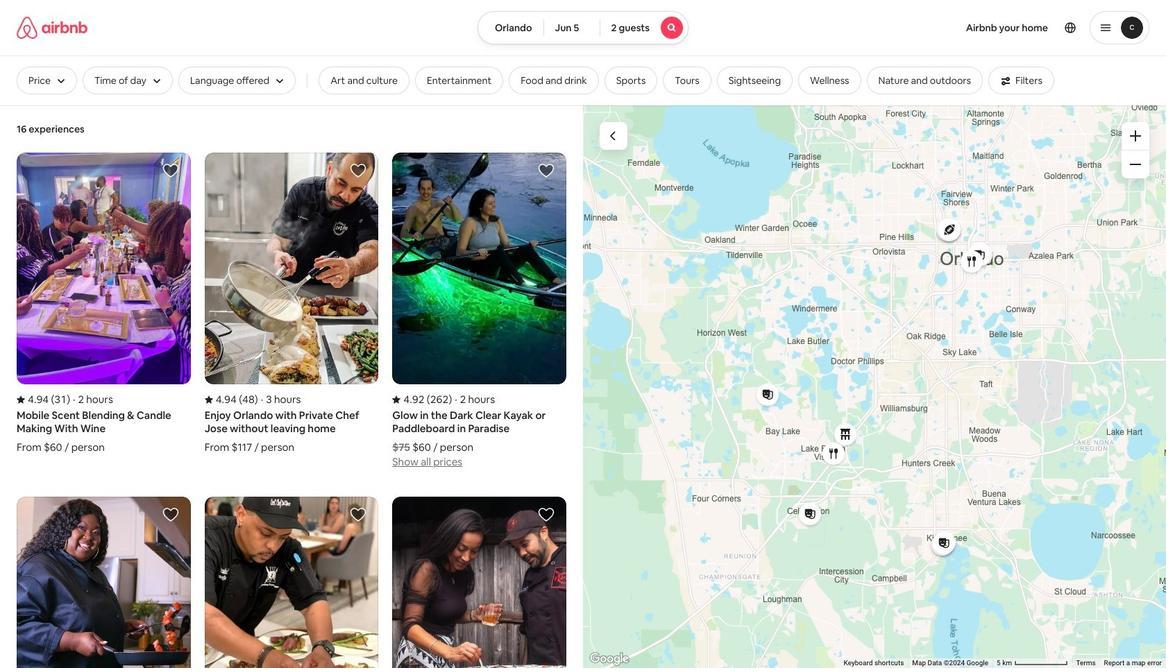 Task type: describe. For each thing, give the bounding box(es) containing it.
Art and culture button
[[319, 67, 410, 94]]

glow in the dark clear kayak or paddleboard in paradise group
[[392, 153, 566, 469]]

google map
showing 16 experiences. region
[[583, 106, 1166, 668]]

Wellness button
[[798, 67, 861, 94]]

Tours button
[[663, 67, 711, 94]]

google image
[[587, 650, 632, 668]]

Nature and outdoors button
[[867, 67, 983, 94]]

mobile scent blending & candle making with wine group
[[17, 153, 191, 454]]

Sports button
[[604, 67, 658, 94]]

add to wishlist image inside mobile scent blending & candle making with wine group
[[162, 162, 179, 179]]

Food and drink button
[[509, 67, 599, 94]]



Task type: vqa. For each thing, say whether or not it's contained in the screenshot.
Add to wishlist image in Enjoy Orlando with Private Chef Jose without leaving home group
yes



Task type: locate. For each thing, give the bounding box(es) containing it.
add to wishlist image
[[162, 162, 179, 179], [162, 507, 179, 524], [538, 507, 555, 524]]

add to wishlist image for glow in the dark clear kayak or paddleboard in paradise group
[[538, 162, 555, 179]]

Entertainment button
[[415, 67, 503, 94]]

add to wishlist image inside glow in the dark clear kayak or paddleboard in paradise group
[[538, 162, 555, 179]]

add to wishlist image for enjoy orlando with private chef jose without leaving home "group"
[[350, 162, 367, 179]]

add to wishlist image
[[350, 162, 367, 179], [538, 162, 555, 179], [350, 507, 367, 524]]

None search field
[[478, 11, 689, 44]]

Sightseeing button
[[717, 67, 793, 94]]

enjoy orlando with private chef jose without leaving home group
[[205, 153, 379, 454]]

zoom out image
[[1130, 159, 1141, 170]]

profile element
[[705, 0, 1149, 56]]

add to wishlist image inside enjoy orlando with private chef jose without leaving home "group"
[[350, 162, 367, 179]]

zoom in image
[[1130, 130, 1141, 142]]



